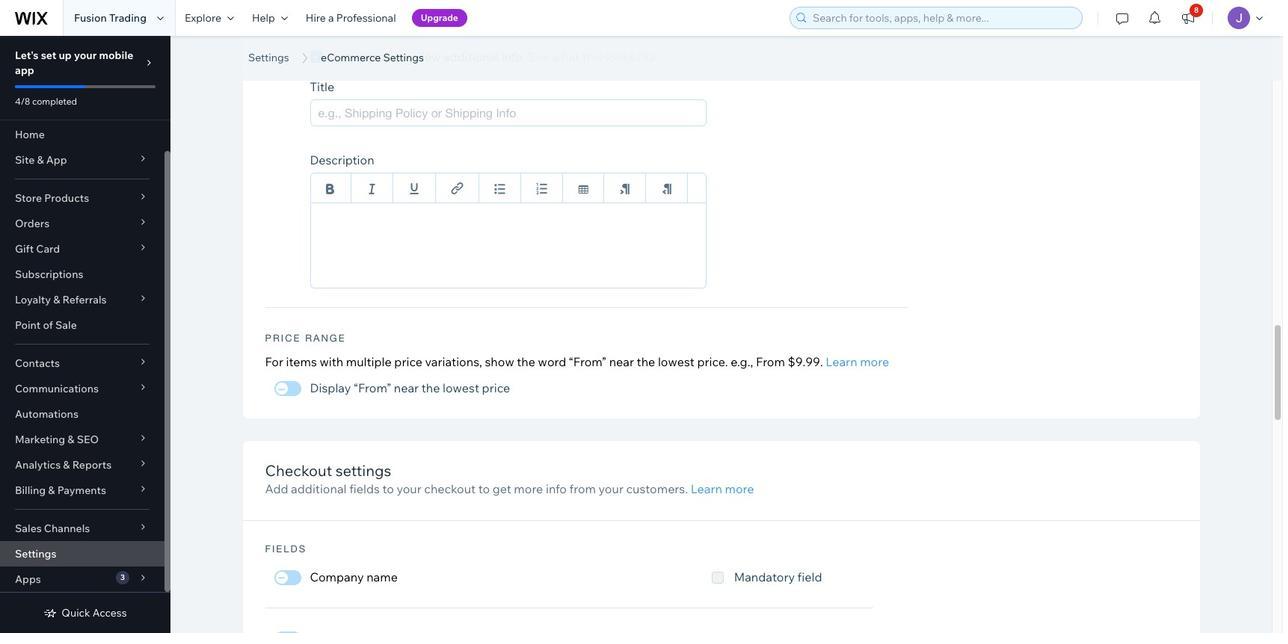 Task type: describe. For each thing, give the bounding box(es) containing it.
loyalty & referrals
[[15, 293, 107, 307]]

mandatory
[[734, 570, 795, 585]]

contacts button
[[0, 351, 165, 376]]

completed
[[32, 96, 77, 107]]

field
[[798, 570, 822, 585]]

fusion
[[74, 11, 107, 25]]

price.
[[697, 355, 728, 370]]

settings inside sidebar element
[[15, 547, 56, 561]]

checkout settings add additional fields to your checkout to get more info from your customers. learn more
[[265, 462, 754, 497]]

quick access
[[62, 606, 127, 620]]

app
[[15, 64, 34, 77]]

see what this looks like link
[[528, 50, 656, 65]]

2 to from the left
[[478, 482, 490, 497]]

hire
[[306, 11, 326, 25]]

company name
[[310, 570, 398, 585]]

payments
[[57, 484, 106, 497]]

automations
[[15, 408, 78, 421]]

point
[[15, 319, 41, 332]]

Search for tools, apps, help & more... field
[[808, 7, 1078, 28]]

orders
[[15, 217, 50, 230]]

point of sale
[[15, 319, 77, 332]]

let customers view additional info see what this looks like
[[333, 50, 656, 65]]

view
[[415, 50, 441, 65]]

subscriptions link
[[0, 262, 165, 287]]

0 vertical spatial near
[[609, 355, 634, 370]]

0 horizontal spatial near
[[394, 381, 419, 396]]

of
[[43, 319, 53, 332]]

billing & payments
[[15, 484, 106, 497]]

price
[[265, 333, 301, 344]]

marketing
[[15, 433, 65, 446]]

what
[[552, 50, 580, 65]]

2 horizontal spatial the
[[637, 355, 655, 370]]

like
[[638, 50, 656, 65]]

explore
[[185, 11, 221, 25]]

multiple
[[346, 355, 392, 370]]

& for loyalty
[[53, 293, 60, 307]]

2 horizontal spatial your
[[599, 482, 624, 497]]

marketing & seo button
[[0, 427, 165, 452]]

site & app button
[[0, 147, 165, 173]]

show
[[485, 355, 514, 370]]

4/8
[[15, 96, 30, 107]]

this
[[582, 50, 603, 65]]

loyalty
[[15, 293, 51, 307]]

trading
[[109, 11, 147, 25]]

hire a professional link
[[297, 0, 405, 36]]

up
[[59, 49, 72, 62]]

display "from" near the lowest price
[[310, 381, 510, 396]]

let
[[333, 50, 351, 65]]

set
[[41, 49, 56, 62]]

1 to from the left
[[382, 482, 394, 497]]

help
[[252, 11, 275, 25]]

store
[[15, 191, 42, 205]]

additional for customers
[[443, 50, 499, 65]]

1 horizontal spatial more
[[725, 482, 754, 497]]

referrals
[[62, 293, 107, 307]]

0 horizontal spatial settings link
[[0, 541, 165, 567]]

analytics
[[15, 458, 61, 472]]

quick access button
[[44, 606, 127, 620]]

for items with multiple price variations, show the word "from" near the lowest price. e.g., from $9.99. learn more
[[265, 355, 889, 370]]

& for billing
[[48, 484, 55, 497]]

e.g.,
[[731, 355, 753, 370]]

customers
[[354, 50, 413, 65]]

billing
[[15, 484, 46, 497]]

2 horizontal spatial more
[[860, 355, 889, 370]]

settings
[[336, 462, 391, 480]]

mandatory field
[[734, 570, 822, 585]]

info inside checkout settings add additional fields to your checkout to get more info from your customers. learn more
[[546, 482, 567, 497]]

learn more link for checkout settings
[[691, 482, 754, 497]]

a
[[328, 11, 334, 25]]

marketing & seo
[[15, 433, 99, 446]]

looks
[[605, 50, 635, 65]]

seo
[[77, 433, 99, 446]]

with
[[320, 355, 343, 370]]

loyalty & referrals button
[[0, 287, 165, 313]]

range
[[305, 333, 346, 344]]

0 vertical spatial info
[[502, 50, 523, 65]]

access
[[93, 606, 127, 620]]

upgrade button
[[412, 9, 467, 27]]

1 horizontal spatial lowest
[[658, 355, 695, 370]]

word
[[538, 355, 566, 370]]

home link
[[0, 122, 165, 147]]

company
[[310, 570, 364, 585]]

0 vertical spatial price
[[394, 355, 422, 370]]

add
[[265, 482, 288, 497]]

communications
[[15, 382, 99, 396]]

items
[[286, 355, 317, 370]]

1 horizontal spatial your
[[397, 482, 422, 497]]

fusion trading
[[74, 11, 147, 25]]

your inside let's set up your mobile app
[[74, 49, 97, 62]]

for
[[265, 355, 283, 370]]

from
[[756, 355, 785, 370]]



Task type: vqa. For each thing, say whether or not it's contained in the screenshot.
'Hire A Professional' link
yes



Task type: locate. For each thing, give the bounding box(es) containing it.
analytics & reports button
[[0, 452, 165, 478]]

0 vertical spatial additional
[[443, 50, 499, 65]]

e.g., Shipping Policy or Shipping Info text field
[[310, 100, 706, 127]]

learn inside checkout settings add additional fields to your checkout to get more info from your customers. learn more
[[691, 482, 722, 497]]

price range
[[265, 333, 346, 344]]

fields
[[265, 543, 307, 555]]

lowest down variations,
[[443, 381, 479, 396]]

lowest left price.
[[658, 355, 695, 370]]

1 horizontal spatial info
[[546, 482, 567, 497]]

learn more link right customers.
[[691, 482, 754, 497]]

see
[[528, 50, 550, 65]]

8 button
[[1172, 0, 1205, 36]]

&
[[37, 153, 44, 167], [53, 293, 60, 307], [68, 433, 74, 446], [63, 458, 70, 472], [48, 484, 55, 497]]

info
[[502, 50, 523, 65], [546, 482, 567, 497]]

1 vertical spatial info
[[546, 482, 567, 497]]

additional inside checkout settings add additional fields to your checkout to get more info from your customers. learn more
[[291, 482, 347, 497]]

gift card button
[[0, 236, 165, 262]]

3
[[120, 573, 125, 583]]

additional right view
[[443, 50, 499, 65]]

home
[[15, 128, 45, 141]]

get
[[493, 482, 511, 497]]

0 horizontal spatial info
[[502, 50, 523, 65]]

learn more link for price range
[[826, 355, 889, 370]]

1 vertical spatial learn
[[691, 482, 722, 497]]

to left get
[[478, 482, 490, 497]]

to right fields
[[382, 482, 394, 497]]

the down variations,
[[422, 381, 440, 396]]

hire a professional
[[306, 11, 396, 25]]

professional
[[336, 11, 396, 25]]

your right up
[[74, 49, 97, 62]]

ecommerce settings
[[248, 32, 519, 66], [321, 51, 424, 64]]

lowest
[[658, 355, 695, 370], [443, 381, 479, 396]]

upgrade
[[421, 12, 458, 23]]

mobile
[[99, 49, 133, 62]]

1 horizontal spatial "from"
[[569, 355, 607, 370]]

0 horizontal spatial additional
[[291, 482, 347, 497]]

1 horizontal spatial near
[[609, 355, 634, 370]]

your right from
[[599, 482, 624, 497]]

sale
[[55, 319, 77, 332]]

settings link down the help button
[[241, 50, 297, 65]]

1 vertical spatial near
[[394, 381, 419, 396]]

sales channels
[[15, 522, 90, 535]]

additional down checkout
[[291, 482, 347, 497]]

price up display "from" near the lowest price
[[394, 355, 422, 370]]

0 horizontal spatial your
[[74, 49, 97, 62]]

ecommerce
[[248, 32, 404, 66], [321, 51, 381, 64]]

0 vertical spatial learn more link
[[826, 355, 889, 370]]

& left seo
[[68, 433, 74, 446]]

0 vertical spatial learn
[[826, 355, 857, 370]]

the left word on the left of page
[[517, 355, 535, 370]]

1 horizontal spatial learn more link
[[826, 355, 889, 370]]

1 horizontal spatial additional
[[443, 50, 499, 65]]

from
[[569, 482, 596, 497]]

0 horizontal spatial "from"
[[354, 381, 391, 396]]

& right site
[[37, 153, 44, 167]]

1 horizontal spatial price
[[482, 381, 510, 396]]

more
[[860, 355, 889, 370], [514, 482, 543, 497], [725, 482, 754, 497]]

1 horizontal spatial settings link
[[241, 50, 297, 65]]

analytics & reports
[[15, 458, 112, 472]]

ecommerce down a
[[248, 32, 404, 66]]

settings link
[[241, 50, 297, 65], [0, 541, 165, 567]]

sales channels button
[[0, 516, 165, 541]]

fields
[[349, 482, 380, 497]]

card
[[36, 242, 60, 256]]

checkout
[[265, 462, 332, 480]]

gift card
[[15, 242, 60, 256]]

sidebar element
[[0, 36, 171, 633]]

$9.99.
[[788, 355, 823, 370]]

4/8 completed
[[15, 96, 77, 107]]

false text field
[[310, 203, 706, 289]]

products
[[44, 191, 89, 205]]

billing & payments button
[[0, 478, 165, 503]]

learn
[[826, 355, 857, 370], [691, 482, 722, 497]]

quick
[[62, 606, 90, 620]]

learn right customers.
[[691, 482, 722, 497]]

display
[[310, 381, 351, 396]]

your
[[74, 49, 97, 62], [397, 482, 422, 497], [599, 482, 624, 497]]

1 horizontal spatial to
[[478, 482, 490, 497]]

the
[[517, 355, 535, 370], [637, 355, 655, 370], [422, 381, 440, 396]]

learn right $9.99.
[[826, 355, 857, 370]]

1 vertical spatial settings link
[[0, 541, 165, 567]]

& for marketing
[[68, 433, 74, 446]]

& right loyalty
[[53, 293, 60, 307]]

1 vertical spatial "from"
[[354, 381, 391, 396]]

store products
[[15, 191, 89, 205]]

settings link down channels
[[0, 541, 165, 567]]

1 vertical spatial learn more link
[[691, 482, 754, 497]]

info left from
[[546, 482, 567, 497]]

contacts
[[15, 357, 60, 370]]

1 vertical spatial lowest
[[443, 381, 479, 396]]

info left see at top left
[[502, 50, 523, 65]]

gift
[[15, 242, 34, 256]]

let's
[[15, 49, 39, 62]]

title
[[310, 79, 334, 94]]

0 horizontal spatial learn
[[691, 482, 722, 497]]

automations link
[[0, 402, 165, 427]]

1 vertical spatial price
[[482, 381, 510, 396]]

app
[[46, 153, 67, 167]]

"from" right word on the left of page
[[569, 355, 607, 370]]

8
[[1194, 5, 1199, 15]]

site
[[15, 153, 35, 167]]

let's set up your mobile app
[[15, 49, 133, 77]]

& for site
[[37, 153, 44, 167]]

1 vertical spatial additional
[[291, 482, 347, 497]]

name
[[367, 570, 398, 585]]

additional for settings
[[291, 482, 347, 497]]

reports
[[72, 458, 112, 472]]

apps
[[15, 573, 41, 586]]

your left "checkout"
[[397, 482, 422, 497]]

subscriptions
[[15, 268, 83, 281]]

description
[[310, 153, 374, 168]]

0 horizontal spatial more
[[514, 482, 543, 497]]

0 vertical spatial lowest
[[658, 355, 695, 370]]

& left reports
[[63, 458, 70, 472]]

0 vertical spatial settings link
[[241, 50, 297, 65]]

checkout
[[424, 482, 476, 497]]

learn more link right $9.99.
[[826, 355, 889, 370]]

"from" down the multiple
[[354, 381, 391, 396]]

0 horizontal spatial learn more link
[[691, 482, 754, 497]]

price down show
[[482, 381, 510, 396]]

0 horizontal spatial the
[[422, 381, 440, 396]]

ecommerce down hire a professional
[[321, 51, 381, 64]]

0 vertical spatial "from"
[[569, 355, 607, 370]]

the left price.
[[637, 355, 655, 370]]

point of sale link
[[0, 313, 165, 338]]

1 horizontal spatial learn
[[826, 355, 857, 370]]

store products button
[[0, 185, 165, 211]]

0 horizontal spatial to
[[382, 482, 394, 497]]

0 horizontal spatial lowest
[[443, 381, 479, 396]]

price
[[394, 355, 422, 370], [482, 381, 510, 396]]

help button
[[243, 0, 297, 36]]

& right billing
[[48, 484, 55, 497]]

orders button
[[0, 211, 165, 236]]

0 horizontal spatial price
[[394, 355, 422, 370]]

& for analytics
[[63, 458, 70, 472]]

1 horizontal spatial the
[[517, 355, 535, 370]]

customers.
[[626, 482, 688, 497]]



